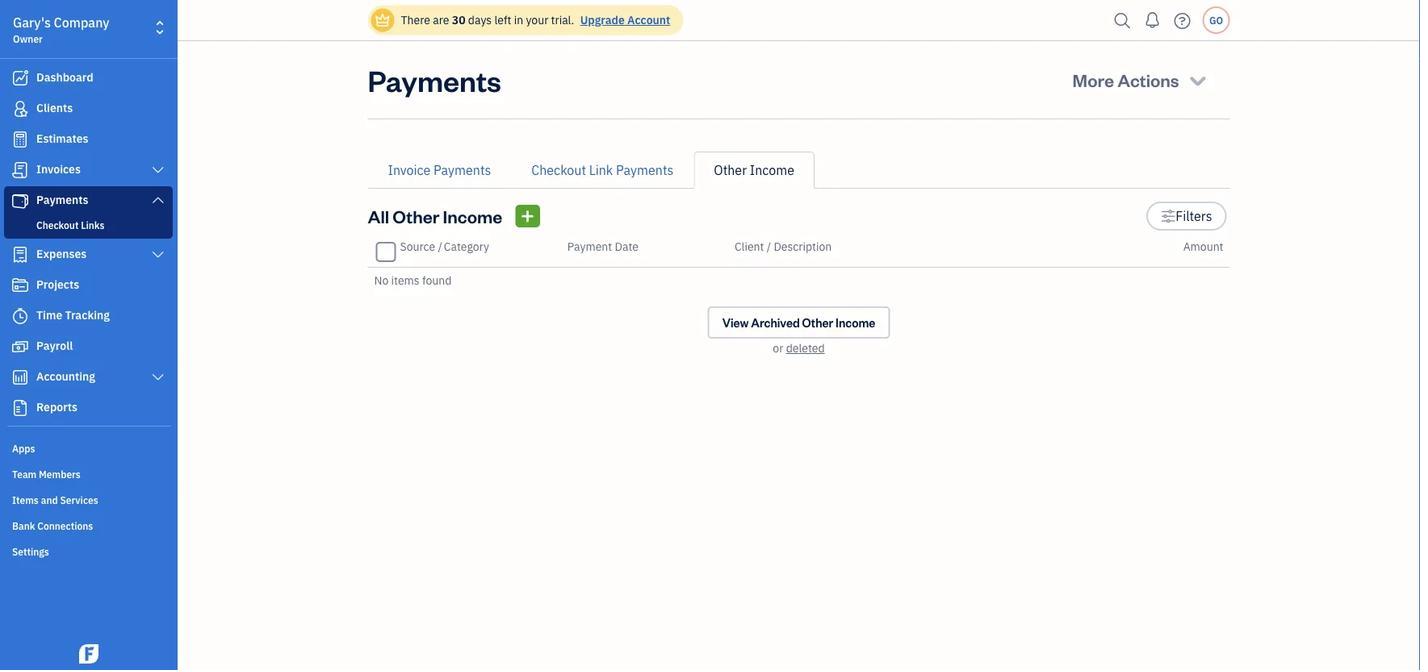Task type: describe. For each thing, give the bounding box(es) containing it.
chevron large down image for invoices
[[151, 164, 165, 177]]

2 vertical spatial income
[[836, 315, 875, 331]]

bank
[[12, 520, 35, 533]]

and
[[41, 494, 58, 507]]

all
[[368, 205, 389, 228]]

filters button
[[1146, 202, 1227, 231]]

more actions button
[[1058, 61, 1223, 99]]

1 horizontal spatial other
[[714, 162, 747, 179]]

client
[[735, 239, 764, 254]]

trial.
[[551, 13, 574, 27]]

team members
[[12, 468, 81, 481]]

bank connections link
[[4, 513, 173, 538]]

chevron large down image for payments
[[151, 194, 165, 207]]

apps
[[12, 442, 35, 455]]

/ for description
[[767, 239, 771, 254]]

upgrade
[[580, 13, 625, 27]]

invoice
[[388, 162, 431, 179]]

all other income
[[368, 205, 502, 228]]

settings image
[[1161, 207, 1176, 226]]

accounting link
[[4, 363, 173, 392]]

1 horizontal spatial income
[[750, 162, 794, 179]]

settings
[[12, 546, 49, 559]]

/ for category
[[438, 239, 442, 254]]

date
[[615, 239, 639, 254]]

category
[[444, 239, 489, 254]]

gary's
[[13, 14, 51, 31]]

invoice payments link
[[368, 152, 511, 189]]

clients link
[[4, 94, 173, 124]]

search image
[[1110, 8, 1135, 33]]

freshbooks image
[[76, 645, 102, 664]]

connections
[[37, 520, 93, 533]]

projects link
[[4, 271, 173, 300]]

links
[[81, 219, 104, 232]]

projects
[[36, 277, 79, 292]]

upgrade account link
[[577, 13, 670, 27]]

items and services
[[12, 494, 98, 507]]

expenses link
[[4, 241, 173, 270]]

tracking
[[65, 308, 110, 323]]

found
[[422, 273, 451, 288]]

deleted link
[[786, 341, 825, 356]]

1 vertical spatial other
[[393, 205, 439, 228]]

estimates
[[36, 131, 88, 146]]

link
[[589, 162, 613, 179]]

archived
[[751, 315, 800, 331]]

2 horizontal spatial other
[[802, 315, 833, 331]]

services
[[60, 494, 98, 507]]

expenses
[[36, 247, 87, 262]]

timer image
[[10, 308, 30, 325]]

add new other income entry image
[[520, 207, 535, 226]]

other income link
[[694, 152, 814, 189]]

account
[[627, 13, 670, 27]]

more
[[1073, 68, 1114, 91]]

items and services link
[[4, 488, 173, 512]]

go
[[1209, 14, 1223, 27]]

chart image
[[10, 370, 30, 386]]

there
[[401, 13, 430, 27]]

1 vertical spatial income
[[443, 205, 502, 228]]

are
[[433, 13, 449, 27]]

amount
[[1183, 239, 1223, 254]]

project image
[[10, 278, 30, 294]]

client image
[[10, 101, 30, 117]]

invoices link
[[4, 156, 173, 185]]

checkout link payments
[[531, 162, 674, 179]]

payment date button
[[567, 239, 639, 254]]

filters
[[1176, 208, 1212, 225]]

payments down are
[[368, 61, 501, 99]]

time tracking
[[36, 308, 110, 323]]

view
[[722, 315, 749, 331]]

or
[[773, 341, 783, 356]]

invoices
[[36, 162, 81, 177]]

reports link
[[4, 394, 173, 423]]



Task type: vqa. For each thing, say whether or not it's contained in the screenshot.
and on the left bottom of the page
yes



Task type: locate. For each thing, give the bounding box(es) containing it.
in
[[514, 13, 523, 27]]

checkout inside main element
[[36, 219, 79, 232]]

checkout inside 'link'
[[531, 162, 586, 179]]

amount button
[[1183, 239, 1223, 254]]

0 vertical spatial income
[[750, 162, 794, 179]]

more actions
[[1073, 68, 1179, 91]]

company
[[54, 14, 109, 31]]

dashboard image
[[10, 70, 30, 86]]

other up source
[[393, 205, 439, 228]]

chevron large down image
[[151, 164, 165, 177], [151, 194, 165, 207], [151, 249, 165, 262]]

notifications image
[[1139, 4, 1165, 36]]

chevron large down image up checkout links link
[[151, 194, 165, 207]]

payment image
[[10, 193, 30, 209]]

1 / from the left
[[438, 239, 442, 254]]

1 horizontal spatial checkout
[[531, 162, 586, 179]]

checkout link payments link
[[511, 152, 694, 189]]

other income
[[714, 162, 794, 179]]

2 / from the left
[[767, 239, 771, 254]]

2 vertical spatial chevron large down image
[[151, 249, 165, 262]]

payments inside 'link'
[[616, 162, 674, 179]]

payment date
[[567, 239, 639, 254]]

description
[[774, 239, 832, 254]]

chevron large down image up payments link
[[151, 164, 165, 177]]

1 chevron large down image from the top
[[151, 164, 165, 177]]

source / category
[[400, 239, 489, 254]]

chevron large down image inside expenses link
[[151, 249, 165, 262]]

0 horizontal spatial checkout
[[36, 219, 79, 232]]

other
[[714, 162, 747, 179], [393, 205, 439, 228], [802, 315, 833, 331]]

items
[[391, 273, 419, 288]]

1 vertical spatial chevron large down image
[[151, 194, 165, 207]]

or deleted
[[773, 341, 825, 356]]

checkout for checkout link payments
[[531, 162, 586, 179]]

1 vertical spatial checkout
[[36, 219, 79, 232]]

chevrondown image
[[1187, 69, 1209, 91]]

apps link
[[4, 436, 173, 460]]

dashboard
[[36, 70, 93, 85]]

days
[[468, 13, 492, 27]]

payments
[[368, 61, 501, 99], [434, 162, 491, 179], [616, 162, 674, 179], [36, 193, 88, 207]]

dashboard link
[[4, 64, 173, 93]]

2 vertical spatial other
[[802, 315, 833, 331]]

crown image
[[374, 12, 391, 29]]

payroll
[[36, 339, 73, 354]]

your
[[526, 13, 548, 27]]

items
[[12, 494, 39, 507]]

accounting
[[36, 369, 95, 384]]

settings link
[[4, 539, 173, 563]]

team members link
[[4, 462, 173, 486]]

3 chevron large down image from the top
[[151, 249, 165, 262]]

/ right client
[[767, 239, 771, 254]]

2 chevron large down image from the top
[[151, 194, 165, 207]]

members
[[39, 468, 81, 481]]

0 horizontal spatial /
[[438, 239, 442, 254]]

estimate image
[[10, 132, 30, 148]]

view archived other income link
[[708, 307, 890, 339]]

clients
[[36, 101, 73, 115]]

bank connections
[[12, 520, 93, 533]]

invoice payments
[[388, 162, 491, 179]]

checkout left link
[[531, 162, 586, 179]]

source
[[400, 239, 435, 254]]

owner
[[13, 32, 43, 45]]

view archived other income
[[722, 315, 875, 331]]

invoice image
[[10, 162, 30, 178]]

go to help image
[[1169, 8, 1195, 33]]

checkout up expenses
[[36, 219, 79, 232]]

checkout links
[[36, 219, 104, 232]]

go button
[[1202, 6, 1230, 34]]

actions
[[1117, 68, 1179, 91]]

there are 30 days left in your trial. upgrade account
[[401, 13, 670, 27]]

expense image
[[10, 247, 30, 263]]

payments right invoice
[[434, 162, 491, 179]]

other up client
[[714, 162, 747, 179]]

checkout for checkout links
[[36, 219, 79, 232]]

0 vertical spatial checkout
[[531, 162, 586, 179]]

30
[[452, 13, 465, 27]]

chevron large down image inside invoices link
[[151, 164, 165, 177]]

client / description
[[735, 239, 832, 254]]

chevron large down image down checkout links link
[[151, 249, 165, 262]]

/
[[438, 239, 442, 254], [767, 239, 771, 254]]

payment
[[567, 239, 612, 254]]

other up deleted
[[802, 315, 833, 331]]

main element
[[0, 0, 218, 671]]

deleted
[[786, 341, 825, 356]]

0 horizontal spatial income
[[443, 205, 502, 228]]

income
[[750, 162, 794, 179], [443, 205, 502, 228], [836, 315, 875, 331]]

chevron large down image inside payments link
[[151, 194, 165, 207]]

estimates link
[[4, 125, 173, 154]]

2 horizontal spatial income
[[836, 315, 875, 331]]

team
[[12, 468, 37, 481]]

no
[[374, 273, 388, 288]]

payroll link
[[4, 333, 173, 362]]

chevron large down image
[[151, 371, 165, 384]]

payments right link
[[616, 162, 674, 179]]

chevron large down image for expenses
[[151, 249, 165, 262]]

0 vertical spatial other
[[714, 162, 747, 179]]

left
[[494, 13, 511, 27]]

report image
[[10, 400, 30, 417]]

checkout links link
[[7, 216, 170, 235]]

0 vertical spatial chevron large down image
[[151, 164, 165, 177]]

gary's company owner
[[13, 14, 109, 45]]

payments up the checkout links
[[36, 193, 88, 207]]

/ right source
[[438, 239, 442, 254]]

time
[[36, 308, 62, 323]]

time tracking link
[[4, 302, 173, 331]]

no items found
[[374, 273, 451, 288]]

money image
[[10, 339, 30, 355]]

reports
[[36, 400, 77, 415]]

checkout
[[531, 162, 586, 179], [36, 219, 79, 232]]

payments inside main element
[[36, 193, 88, 207]]

0 horizontal spatial other
[[393, 205, 439, 228]]

1 horizontal spatial /
[[767, 239, 771, 254]]

payments link
[[4, 186, 173, 216]]



